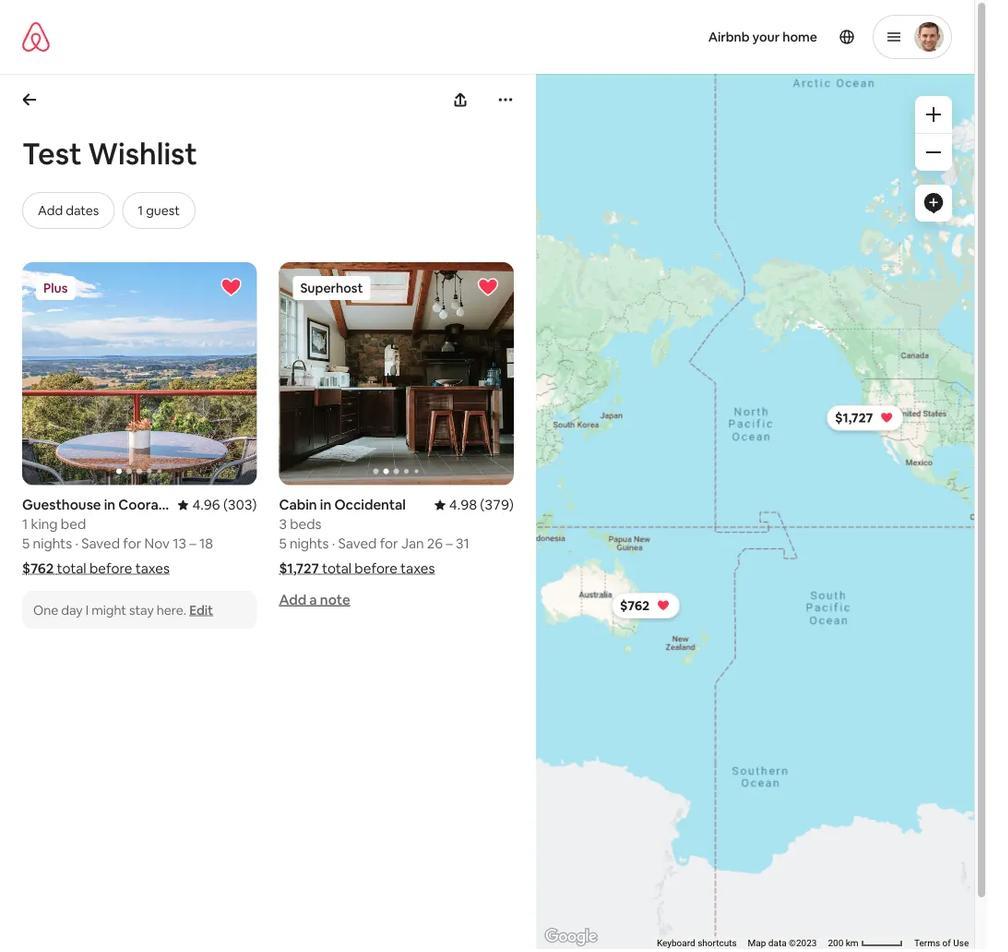 Task type: vqa. For each thing, say whether or not it's contained in the screenshot.
'What can we help you find?' tab list
no



Task type: locate. For each thing, give the bounding box(es) containing it.
2 saved from the left
[[338, 535, 377, 553]]

0 vertical spatial $762
[[22, 560, 54, 578]]

31
[[456, 535, 470, 553]]

1 for from the left
[[123, 535, 142, 553]]

1 horizontal spatial taxes
[[401, 560, 435, 578]]

1 for 1 guest
[[138, 202, 143, 219]]

1 horizontal spatial add
[[279, 591, 307, 609]]

1 king bed 5 nights · saved for nov 13 – 18 $762 total before taxes
[[22, 515, 213, 578]]

1 horizontal spatial total
[[322, 560, 352, 578]]

before inside 1 king bed 5 nights · saved for nov 13 – 18 $762 total before taxes
[[89, 560, 132, 578]]

taxes down jan
[[401, 560, 435, 578]]

add left a
[[279, 591, 307, 609]]

0 horizontal spatial total
[[57, 560, 86, 578]]

1 nights from the left
[[33, 535, 72, 553]]

1 horizontal spatial 1
[[138, 202, 143, 219]]

0 horizontal spatial saved
[[81, 535, 120, 553]]

add for add a note
[[279, 591, 307, 609]]

add dates
[[38, 202, 99, 219]]

$762 inside $762 button
[[620, 597, 650, 614]]

2 before from the left
[[355, 560, 398, 578]]

add a place to the map image
[[923, 192, 945, 214]]

for left jan
[[380, 535, 399, 553]]

2 group from the left
[[45, 262, 514, 485]]

$1,727
[[836, 410, 873, 426], [279, 560, 319, 578]]

5
[[22, 535, 30, 553], [279, 535, 287, 553]]

– left 31
[[446, 535, 453, 553]]

total inside 1 king bed 5 nights · saved for nov 13 – 18 $762 total before taxes
[[57, 560, 86, 578]]

add for add dates
[[38, 202, 63, 219]]

1 horizontal spatial for
[[380, 535, 399, 553]]

–
[[189, 535, 196, 553], [446, 535, 453, 553]]

2 taxes from the left
[[401, 560, 435, 578]]

2 5 from the left
[[279, 535, 287, 553]]

1 vertical spatial add
[[279, 591, 307, 609]]

0 vertical spatial 1
[[138, 202, 143, 219]]

0 horizontal spatial add
[[38, 202, 63, 219]]

before down occidental
[[355, 560, 398, 578]]

1 5 from the left
[[22, 535, 30, 553]]

1 – from the left
[[189, 535, 196, 553]]

before
[[89, 560, 132, 578], [355, 560, 398, 578]]

0 horizontal spatial $762
[[22, 560, 54, 578]]

saved inside 1 king bed 5 nights · saved for nov 13 – 18 $762 total before taxes
[[81, 535, 120, 553]]

1 horizontal spatial 5
[[279, 535, 287, 553]]

airbnb
[[709, 29, 750, 45]]

1 inside 1 guest dropdown button
[[138, 202, 143, 219]]

0 horizontal spatial 1
[[22, 515, 28, 533]]

bed
[[61, 515, 86, 533]]

nights down king
[[33, 535, 72, 553]]

i
[[86, 602, 89, 618]]

edit button
[[189, 602, 213, 618]]

one day i might stay here. edit
[[33, 602, 213, 618]]

2 – from the left
[[446, 535, 453, 553]]

· down occidental
[[332, 535, 335, 553]]

for inside 1 king bed 5 nights · saved for nov 13 – 18 $762 total before taxes
[[123, 535, 142, 553]]

0 horizontal spatial for
[[123, 535, 142, 553]]

0 horizontal spatial taxes
[[135, 560, 170, 578]]

·
[[75, 535, 78, 553], [332, 535, 335, 553]]

0 horizontal spatial ·
[[75, 535, 78, 553]]

airbnb your home link
[[698, 18, 829, 56]]

1 horizontal spatial $762
[[620, 597, 650, 614]]

$1,727 inside $1,727 button
[[836, 410, 873, 426]]

profile element
[[510, 0, 953, 74]]

0 horizontal spatial nights
[[33, 535, 72, 553]]

1 inside 1 king bed 5 nights · saved for nov 13 – 18 $762 total before taxes
[[22, 515, 28, 533]]

1 total from the left
[[57, 560, 86, 578]]

cabin in occidental 3 beds 5 nights · saved for jan 26 – 31 $1,727 total before taxes
[[279, 496, 470, 578]]

18
[[199, 535, 213, 553]]

nights down beds
[[290, 535, 329, 553]]

2 · from the left
[[332, 535, 335, 553]]

for left nov
[[123, 535, 142, 553]]

total up day
[[57, 560, 86, 578]]

1 before from the left
[[89, 560, 132, 578]]

1 vertical spatial $1,727
[[279, 560, 319, 578]]

1 horizontal spatial ·
[[332, 535, 335, 553]]

4.98 out of 5 average rating,  379 reviews image
[[435, 496, 514, 514]]

– right 13
[[189, 535, 196, 553]]

200
[[828, 938, 844, 949]]

1 horizontal spatial saved
[[338, 535, 377, 553]]

add left dates
[[38, 202, 63, 219]]

0 vertical spatial add
[[38, 202, 63, 219]]

200 km button
[[823, 936, 909, 949]]

$1,727 button
[[827, 405, 904, 431]]

2 for from the left
[[380, 535, 399, 553]]

cabin
[[279, 496, 317, 514]]

home
[[783, 29, 818, 45]]

remove from wishlist: guesthouse in coorabell image
[[220, 276, 242, 298]]

google image
[[541, 925, 602, 949]]

add inside dropdown button
[[38, 202, 63, 219]]

zoom out image
[[927, 145, 942, 160]]

edit
[[189, 602, 213, 618]]

taxes
[[135, 560, 170, 578], [401, 560, 435, 578]]

before inside cabin in occidental 3 beds 5 nights · saved for jan 26 – 31 $1,727 total before taxes
[[355, 560, 398, 578]]

0 horizontal spatial –
[[189, 535, 196, 553]]

total
[[57, 560, 86, 578], [322, 560, 352, 578]]

1 horizontal spatial nights
[[290, 535, 329, 553]]

for
[[123, 535, 142, 553], [380, 535, 399, 553]]

taxes down nov
[[135, 560, 170, 578]]

$762 inside 1 king bed 5 nights · saved for nov 13 – 18 $762 total before taxes
[[22, 560, 54, 578]]

(379)
[[480, 496, 514, 514]]

1 horizontal spatial $1,727
[[836, 410, 873, 426]]

saved inside cabin in occidental 3 beds 5 nights · saved for jan 26 – 31 $1,727 total before taxes
[[338, 535, 377, 553]]

1 left the guest
[[138, 202, 143, 219]]

test
[[22, 134, 82, 173]]

1 group from the left
[[22, 262, 257, 485]]

for inside cabin in occidental 3 beds 5 nights · saved for jan 26 – 31 $1,727 total before taxes
[[380, 535, 399, 553]]

nights inside 1 king bed 5 nights · saved for nov 13 – 18 $762 total before taxes
[[33, 535, 72, 553]]

nights
[[33, 535, 72, 553], [290, 535, 329, 553]]

1 taxes from the left
[[135, 560, 170, 578]]

0 vertical spatial $1,727
[[836, 410, 873, 426]]

1 saved from the left
[[81, 535, 120, 553]]

1 vertical spatial $762
[[620, 597, 650, 614]]

2 total from the left
[[322, 560, 352, 578]]

add
[[38, 202, 63, 219], [279, 591, 307, 609]]

group
[[22, 262, 257, 485], [45, 262, 514, 485]]

1 · from the left
[[75, 535, 78, 553]]

of
[[943, 938, 951, 949]]

occidental
[[335, 496, 406, 514]]

· inside 1 king bed 5 nights · saved for nov 13 – 18 $762 total before taxes
[[75, 535, 78, 553]]

1 horizontal spatial –
[[446, 535, 453, 553]]

a
[[310, 591, 317, 609]]

1 horizontal spatial before
[[355, 560, 398, 578]]

use
[[954, 938, 969, 949]]

nov
[[145, 535, 170, 553]]

1 vertical spatial 1
[[22, 515, 28, 533]]

terms of use link
[[915, 938, 969, 949]]

0 horizontal spatial $1,727
[[279, 560, 319, 578]]

king
[[31, 515, 58, 533]]

saved down occidental
[[338, 535, 377, 553]]

· down bed
[[75, 535, 78, 553]]

saved
[[81, 535, 120, 553], [338, 535, 377, 553]]

airbnb your home
[[709, 29, 818, 45]]

200 km
[[828, 938, 861, 949]]

13
[[173, 535, 186, 553]]

total up the "note"
[[322, 560, 352, 578]]

1
[[138, 202, 143, 219], [22, 515, 28, 533]]

remove from wishlist: cabin in occidental image
[[477, 276, 499, 298]]

4.98 (379)
[[449, 496, 514, 514]]

might
[[92, 602, 126, 618]]

$762
[[22, 560, 54, 578], [620, 597, 650, 614]]

add dates button
[[22, 192, 115, 229]]

zoom in image
[[927, 107, 942, 122]]

4.98
[[449, 496, 477, 514]]

before up might
[[89, 560, 132, 578]]

1 left king
[[22, 515, 28, 533]]

map data ©2023
[[748, 938, 817, 949]]

2 nights from the left
[[290, 535, 329, 553]]

0 horizontal spatial before
[[89, 560, 132, 578]]

0 horizontal spatial 5
[[22, 535, 30, 553]]

saved down bed
[[81, 535, 120, 553]]

km
[[846, 938, 859, 949]]



Task type: describe. For each thing, give the bounding box(es) containing it.
4.96
[[192, 496, 220, 514]]

©2023
[[789, 938, 817, 949]]

data
[[769, 938, 787, 949]]

test wishlist
[[22, 134, 197, 173]]

(303)
[[223, 496, 257, 514]]

map
[[748, 938, 766, 949]]

keyboard
[[657, 938, 696, 949]]

5 inside 1 king bed 5 nights · saved for nov 13 – 18 $762 total before taxes
[[22, 535, 30, 553]]

shortcuts
[[698, 938, 737, 949]]

day
[[61, 602, 83, 618]]

add a note button
[[279, 591, 350, 609]]

group for cabin in occidental 3 beds 5 nights · saved for jan 26 – 31 $1,727 total before taxes
[[45, 262, 514, 485]]

group for 1 king bed 5 nights · saved for nov 13 – 18 $762 total before taxes
[[22, 262, 257, 485]]

nights inside cabin in occidental 3 beds 5 nights · saved for jan 26 – 31 $1,727 total before taxes
[[290, 535, 329, 553]]

– inside cabin in occidental 3 beds 5 nights · saved for jan 26 – 31 $1,727 total before taxes
[[446, 535, 453, 553]]

wishlist
[[88, 134, 197, 173]]

your
[[753, 29, 780, 45]]

taxes inside cabin in occidental 3 beds 5 nights · saved for jan 26 – 31 $1,727 total before taxes
[[401, 560, 435, 578]]

1 guest
[[138, 202, 180, 219]]

4.96 out of 5 average rating,  303 reviews image
[[178, 496, 257, 514]]

taxes inside 1 king bed 5 nights · saved for nov 13 – 18 $762 total before taxes
[[135, 560, 170, 578]]

terms of use
[[915, 938, 969, 949]]

$762 button
[[612, 593, 680, 619]]

one
[[33, 602, 58, 618]]

keyboard shortcuts
[[657, 938, 737, 949]]

beds
[[290, 515, 322, 533]]

jan
[[402, 535, 424, 553]]

total inside cabin in occidental 3 beds 5 nights · saved for jan 26 – 31 $1,727 total before taxes
[[322, 560, 352, 578]]

3
[[279, 515, 287, 533]]

add a note
[[279, 591, 350, 609]]

$1,727 inside cabin in occidental 3 beds 5 nights · saved for jan 26 – 31 $1,727 total before taxes
[[279, 560, 319, 578]]

note
[[320, 591, 350, 609]]

here.
[[157, 602, 187, 618]]

4.96 (303)
[[192, 496, 257, 514]]

5 inside cabin in occidental 3 beds 5 nights · saved for jan 26 – 31 $1,727 total before taxes
[[279, 535, 287, 553]]

26
[[427, 535, 443, 553]]

stay
[[129, 602, 154, 618]]

in
[[320, 496, 332, 514]]

google map
including 2 saved stays. region
[[479, 54, 989, 949]]

terms
[[915, 938, 941, 949]]

keyboard shortcuts button
[[657, 937, 737, 949]]

– inside 1 king bed 5 nights · saved for nov 13 – 18 $762 total before taxes
[[189, 535, 196, 553]]

dates
[[66, 202, 99, 219]]

1 guest button
[[122, 192, 196, 229]]

guest
[[146, 202, 180, 219]]

1 for 1 king bed 5 nights · saved for nov 13 – 18 $762 total before taxes
[[22, 515, 28, 533]]

· inside cabin in occidental 3 beds 5 nights · saved for jan 26 – 31 $1,727 total before taxes
[[332, 535, 335, 553]]



